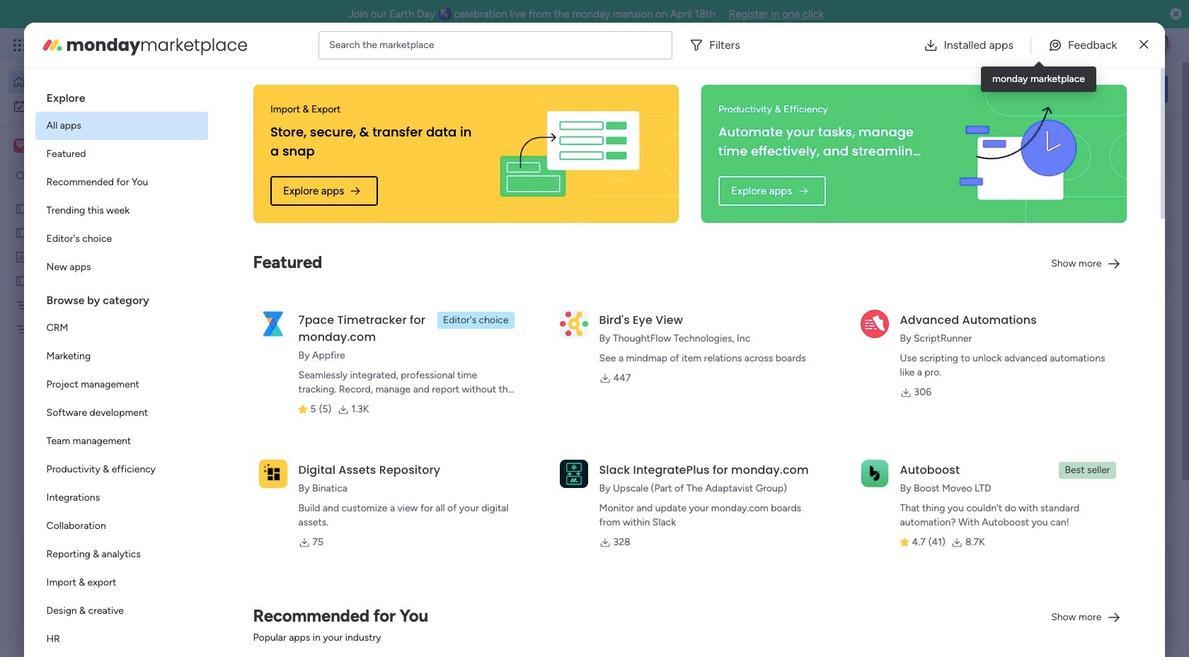 Task type: describe. For each thing, give the bounding box(es) containing it.
0 vertical spatial dapulse x slim image
[[1140, 36, 1149, 53]]

getting started element
[[956, 544, 1169, 601]]

component image
[[468, 309, 481, 322]]

component image
[[237, 483, 249, 495]]

workspace selection element
[[13, 137, 118, 156]]

update feed image
[[970, 38, 984, 52]]

public board image
[[15, 274, 28, 288]]

1 heading from the top
[[35, 79, 208, 112]]

select product image
[[13, 38, 27, 52]]

2 check circle image from the top
[[977, 179, 986, 190]]

search everything image
[[1067, 38, 1081, 52]]

1 vertical spatial public board image
[[15, 226, 28, 239]]

notifications image
[[938, 38, 953, 52]]

templates image image
[[969, 313, 1156, 411]]

1 horizontal spatial monday marketplace image
[[1032, 38, 1046, 52]]

workspace image
[[16, 138, 25, 154]]

workspace image
[[13, 138, 28, 154]]

see plans image
[[235, 38, 248, 53]]

add to favorites image
[[420, 461, 434, 475]]

0 vertical spatial public board image
[[15, 202, 28, 215]]

2 heading from the top
[[35, 282, 208, 314]]

1 check circle image from the top
[[977, 161, 986, 172]]

terry turtle image
[[1150, 34, 1173, 57]]

1 circle o image from the top
[[977, 197, 986, 208]]



Task type: locate. For each thing, give the bounding box(es) containing it.
help center element
[[956, 612, 1169, 658]]

1 vertical spatial dapulse x slim image
[[1147, 131, 1164, 148]]

Search in workspace field
[[30, 168, 118, 184]]

0 horizontal spatial banner logo image
[[478, 85, 662, 223]]

help image
[[1098, 38, 1112, 52]]

0 vertical spatial check circle image
[[977, 161, 986, 172]]

1 vertical spatial check circle image
[[977, 179, 986, 190]]

0 vertical spatial circle o image
[[977, 197, 986, 208]]

banner logo image
[[478, 85, 662, 223], [927, 85, 1111, 223]]

app logo image
[[259, 310, 287, 338], [560, 310, 588, 338], [861, 310, 889, 338], [259, 460, 287, 488], [560, 460, 588, 488], [861, 460, 889, 488]]

public dashboard image
[[15, 250, 28, 263]]

monday marketplace image right select product icon
[[41, 34, 63, 56]]

option
[[8, 71, 172, 93], [8, 95, 172, 118], [35, 112, 208, 140], [35, 140, 208, 169], [35, 169, 208, 197], [0, 196, 181, 199], [35, 197, 208, 225], [35, 225, 208, 254], [35, 254, 208, 282], [35, 314, 208, 343], [35, 343, 208, 371], [35, 371, 208, 399], [35, 399, 208, 428], [35, 428, 208, 456], [35, 456, 208, 484], [35, 484, 208, 513], [35, 513, 208, 541], [35, 541, 208, 569], [35, 569, 208, 598], [35, 598, 208, 626], [35, 626, 208, 654]]

1 banner logo image from the left
[[478, 85, 662, 223]]

terry turtle image
[[252, 610, 280, 639]]

monday marketplace image left the search everything image
[[1032, 38, 1046, 52]]

2 banner logo image from the left
[[927, 85, 1111, 223]]

0 vertical spatial heading
[[35, 79, 208, 112]]

list box
[[35, 79, 208, 658], [0, 194, 181, 532]]

quick search results list box
[[219, 161, 922, 522]]

2 circle o image from the top
[[977, 216, 986, 226]]

v2 user feedback image
[[968, 81, 978, 97]]

v2 bolt switch image
[[1078, 81, 1086, 97]]

1 vertical spatial heading
[[35, 282, 208, 314]]

public board image
[[15, 202, 28, 215], [15, 226, 28, 239], [237, 460, 252, 476]]

0 horizontal spatial monday marketplace image
[[41, 34, 63, 56]]

2 image
[[980, 29, 993, 45]]

1 horizontal spatial banner logo image
[[927, 85, 1111, 223]]

2 vertical spatial public board image
[[237, 460, 252, 476]]

circle o image
[[977, 197, 986, 208], [977, 216, 986, 226]]

check circle image
[[977, 161, 986, 172], [977, 179, 986, 190]]

monday marketplace image
[[41, 34, 63, 56], [1032, 38, 1046, 52]]

1 vertical spatial circle o image
[[977, 216, 986, 226]]

heading
[[35, 79, 208, 112], [35, 282, 208, 314]]

dapulse x slim image
[[1140, 36, 1149, 53], [1147, 131, 1164, 148]]



Task type: vqa. For each thing, say whether or not it's contained in the screenshot.
Workspace icon to the bottom
no



